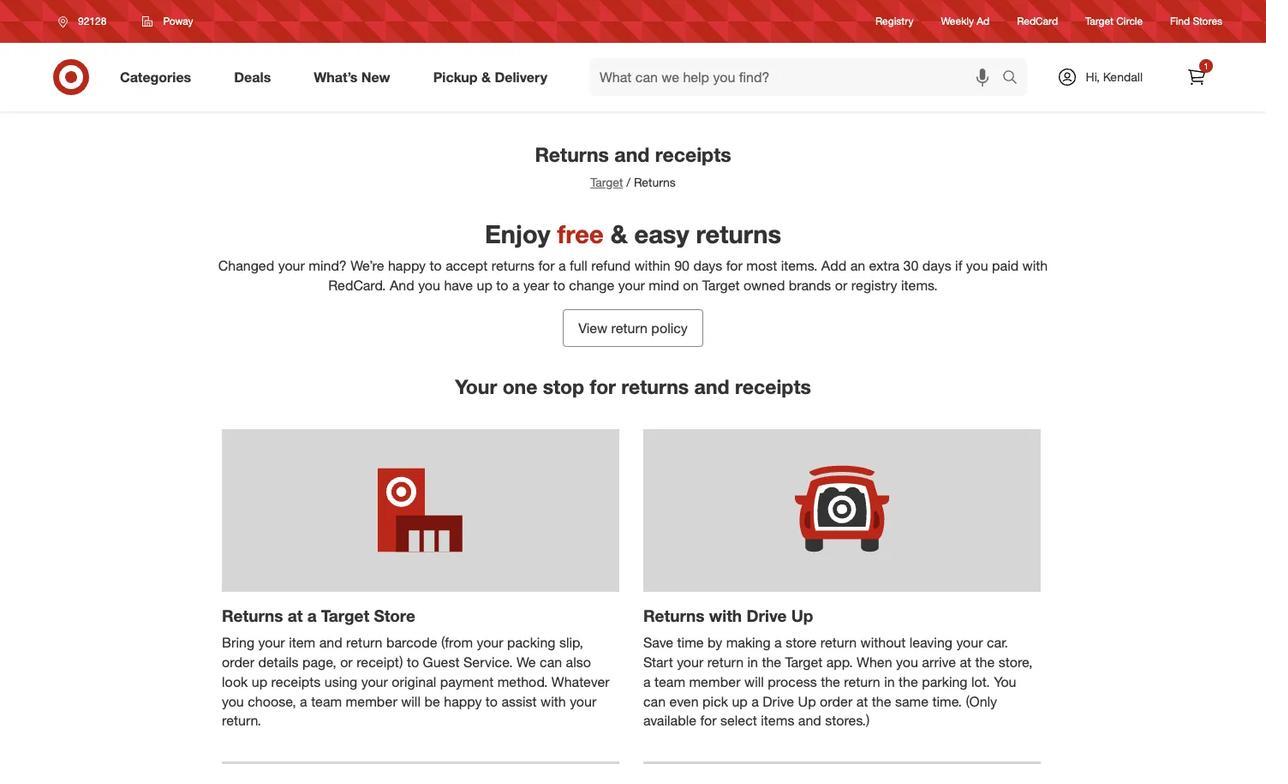 Task type: describe. For each thing, give the bounding box(es) containing it.
you inside returns at a target store bring your item and return barcode (from your packing slip, order details page, or receipt) to guest service. we can also look up receipts using your original payment method. whatever you choose, a team member will be happy to assist with your return.
[[222, 693, 244, 710]]

making
[[726, 634, 771, 651]]

a left full
[[559, 257, 566, 274]]

your left mind?
[[278, 257, 305, 274]]

original
[[392, 673, 437, 691]]

start
[[644, 654, 673, 671]]

target inside "enjoy free & easy returns changed your mind? we're happy to accept returns for a full refund within 90 days for most items. add an extra 30 days if you paid with redcard. and you have up to a year to change your mind on target owned brands or registry items."
[[703, 277, 740, 294]]

search button
[[995, 58, 1036, 99]]

weekly
[[941, 15, 974, 28]]

view return policy link
[[563, 309, 704, 347]]

without
[[861, 634, 906, 651]]

changed
[[218, 257, 275, 274]]

pick
[[703, 693, 728, 710]]

assist
[[502, 693, 537, 710]]

barcode
[[386, 634, 437, 651]]

weekly ad
[[941, 15, 990, 28]]

accept
[[446, 257, 488, 274]]

1 vertical spatial in
[[885, 673, 895, 691]]

on
[[683, 277, 699, 294]]

to right year
[[553, 277, 566, 294]]

a down start
[[644, 673, 651, 691]]

stores.)
[[826, 713, 870, 730]]

for up year
[[539, 257, 555, 274]]

for inside returns with drive up save time by making a store return without leaving your car. start your return in the target app. when you arrive at the store, a team member will process the return in the parking lot. you can even pick up a drive up order at the same time. (only available for select items and stores.)
[[701, 713, 717, 730]]

using
[[325, 673, 358, 691]]

returns for at
[[222, 606, 283, 626]]

1 vertical spatial at
[[960, 654, 972, 671]]

returns at a target store bring your item and return barcode (from your packing slip, order details page, or receipt) to guest service. we can also look up receipts using your original payment method. whatever you choose, a team member will be happy to assist with your return.
[[222, 606, 610, 730]]

one
[[503, 374, 538, 398]]

1 vertical spatial items.
[[902, 277, 938, 294]]

team inside returns at a target store bring your item and return barcode (from your packing slip, order details page, or receipt) to guest service. we can also look up receipts using your original payment method. whatever you choose, a team member will be happy to assist with your return.
[[311, 693, 342, 710]]

we're
[[351, 257, 384, 274]]

year
[[524, 277, 550, 294]]

choose,
[[248, 693, 296, 710]]

hi,
[[1086, 69, 1100, 84]]

store
[[374, 606, 416, 626]]

guest
[[423, 654, 460, 671]]

at inside returns at a target store bring your item and return barcode (from your packing slip, order details page, or receipt) to guest service. we can also look up receipts using your original payment method. whatever you choose, a team member will be happy to assist with your return.
[[288, 606, 303, 626]]

1 link
[[1178, 58, 1216, 96]]

& inside pickup & delivery link
[[482, 68, 491, 85]]

return.
[[222, 713, 261, 730]]

stop
[[543, 374, 585, 398]]

with inside returns with drive up save time by making a store return without leaving your car. start your return in the target app. when you arrive at the store, a team member will process the return in the parking lot. you can even pick up a drive up order at the same time. (only available for select items and stores.)
[[709, 606, 742, 626]]

returns for for
[[622, 374, 689, 398]]

lot.
[[972, 673, 991, 691]]

whatever
[[552, 673, 610, 691]]

redcard link
[[1017, 14, 1058, 29]]

1 vertical spatial up
[[798, 693, 816, 710]]

receipts inside returns and receipts target / returns
[[655, 142, 732, 166]]

redcard.
[[328, 277, 386, 294]]

target left circle
[[1086, 15, 1114, 28]]

your up the service.
[[477, 634, 504, 651]]

1 horizontal spatial at
[[857, 693, 868, 710]]

be
[[425, 693, 440, 710]]

poway
[[163, 15, 193, 27]]

your down time
[[677, 654, 704, 671]]

pickup & delivery
[[433, 68, 548, 85]]

will inside returns with drive up save time by making a store return without leaving your car. start your return in the target app. when you arrive at the store, a team member will process the return in the parking lot. you can even pick up a drive up order at the same time. (only available for select items and stores.)
[[745, 673, 764, 691]]

within
[[635, 257, 671, 274]]

mind?
[[309, 257, 347, 274]]

stores
[[1193, 15, 1223, 28]]

the up lot.
[[976, 654, 995, 671]]

method.
[[498, 673, 548, 691]]

team inside returns with drive up save time by making a store return without leaving your car. start your return in the target app. when you arrive at the store, a team member will process the return in the parking lot. you can even pick up a drive up order at the same time. (only available for select items and stores.)
[[655, 673, 686, 691]]

your one stop for returns and receipts
[[455, 374, 811, 398]]

leaving
[[910, 634, 953, 651]]

arrive
[[922, 654, 957, 671]]

policy
[[652, 319, 688, 337]]

your left car.
[[957, 634, 983, 651]]

when
[[857, 654, 893, 671]]

target inside returns and receipts target / returns
[[591, 175, 623, 189]]

target inside returns with drive up save time by making a store return without leaving your car. start your return in the target app. when you arrive at the store, a team member will process the return in the parking lot. you can even pick up a drive up order at the same time. (only available for select items and stores.)
[[786, 654, 823, 671]]

can inside returns with drive up save time by making a store return without leaving your car. start your return in the target app. when you arrive at the store, a team member will process the return in the parking lot. you can even pick up a drive up order at the same time. (only available for select items and stores.)
[[644, 693, 666, 710]]

most
[[747, 257, 778, 274]]

mind
[[649, 277, 680, 294]]

view return policy
[[579, 319, 688, 337]]

& inside "enjoy free & easy returns changed your mind? we're happy to accept returns for a full refund within 90 days for most items. add an extra 30 days if you paid with redcard. and you have up to a year to change your mind on target owned brands or registry items."
[[611, 218, 628, 249]]

app.
[[827, 654, 853, 671]]

a left store
[[775, 634, 782, 651]]

what's new
[[314, 68, 391, 85]]

view
[[579, 319, 608, 337]]

what's
[[314, 68, 358, 85]]

for left 'most' at top
[[727, 257, 743, 274]]

returns and receipts target / returns
[[535, 142, 732, 189]]

a up select
[[752, 693, 759, 710]]

circle
[[1117, 15, 1143, 28]]

find
[[1171, 15, 1191, 28]]

your up "details"
[[258, 634, 285, 651]]

store
[[786, 634, 817, 651]]

order inside returns at a target store bring your item and return barcode (from your packing slip, order details page, or receipt) to guest service. we can also look up receipts using your original payment method. whatever you choose, a team member will be happy to assist with your return.
[[222, 654, 255, 671]]

or inside returns at a target store bring your item and return barcode (from your packing slip, order details page, or receipt) to guest service. we can also look up receipts using your original payment method. whatever you choose, a team member will be happy to assist with your return.
[[340, 654, 353, 671]]

member inside returns at a target store bring your item and return barcode (from your packing slip, order details page, or receipt) to guest service. we can also look up receipts using your original payment method. whatever you choose, a team member will be happy to assist with your return.
[[346, 693, 397, 710]]

brands
[[789, 277, 832, 294]]

packing
[[507, 634, 556, 651]]

we
[[517, 654, 536, 671]]

categories link
[[105, 58, 213, 96]]

receipt)
[[357, 654, 403, 671]]

parking
[[922, 673, 968, 691]]

with inside "enjoy free & easy returns changed your mind? we're happy to accept returns for a full refund within 90 days for most items. add an extra 30 days if you paid with redcard. and you have up to a year to change your mind on target owned brands or registry items."
[[1023, 257, 1048, 274]]

you right and
[[418, 277, 440, 294]]

item
[[289, 634, 316, 651]]

search
[[995, 70, 1036, 87]]

the down app.
[[821, 673, 841, 691]]

select
[[721, 713, 757, 730]]

92128 button
[[47, 6, 125, 37]]

time.
[[933, 693, 963, 710]]

find stores link
[[1171, 14, 1223, 29]]

target link
[[591, 175, 623, 189]]

and inside returns and receipts target / returns
[[615, 142, 650, 166]]

92128
[[78, 15, 107, 27]]

the left same
[[872, 693, 892, 710]]



Task type: locate. For each thing, give the bounding box(es) containing it.
target
[[1086, 15, 1114, 28], [591, 175, 623, 189], [703, 277, 740, 294], [321, 606, 370, 626], [786, 654, 823, 671]]

payment
[[440, 673, 494, 691]]

service.
[[464, 654, 513, 671]]

what's new link
[[299, 58, 412, 96]]

items. down "30"
[[902, 277, 938, 294]]

items. up brands
[[781, 257, 818, 274]]

up up select
[[732, 693, 748, 710]]

bring
[[222, 634, 255, 651]]

days
[[694, 257, 723, 274], [923, 257, 952, 274]]

a left year
[[512, 277, 520, 294]]

returns up save
[[644, 606, 705, 626]]

target circle
[[1086, 15, 1143, 28]]

0 horizontal spatial &
[[482, 68, 491, 85]]

& up refund
[[611, 218, 628, 249]]

1 vertical spatial returns
[[492, 257, 535, 274]]

you inside returns with drive up save time by making a store return without leaving your car. start your return in the target app. when you arrive at the store, a team member will process the return in the parking lot. you can even pick up a drive up order at the same time. (only available for select items and stores.)
[[897, 654, 919, 671]]

0 horizontal spatial order
[[222, 654, 255, 671]]

slip,
[[560, 634, 584, 651]]

happy up and
[[388, 257, 426, 274]]

registry
[[852, 277, 898, 294]]

0 vertical spatial will
[[745, 673, 764, 691]]

team down using
[[311, 693, 342, 710]]

and inside returns at a target store bring your item and return barcode (from your packing slip, order details page, or receipt) to guest service. we can also look up receipts using your original payment method. whatever you choose, a team member will be happy to assist with your return.
[[319, 634, 343, 651]]

enjoy
[[485, 218, 551, 249]]

2 horizontal spatial receipts
[[735, 374, 811, 398]]

1 horizontal spatial will
[[745, 673, 764, 691]]

return right view
[[611, 319, 648, 337]]

0 vertical spatial up
[[477, 277, 493, 294]]

return inside returns at a target store bring your item and return barcode (from your packing slip, order details page, or receipt) to guest service. we can also look up receipts using your original payment method. whatever you choose, a team member will be happy to assist with your return.
[[346, 634, 383, 651]]

order inside returns with drive up save time by making a store return without leaving your car. start your return in the target app. when you arrive at the store, a team member will process the return in the parking lot. you can even pick up a drive up order at the same time. (only available for select items and stores.)
[[820, 693, 853, 710]]

or up using
[[340, 654, 353, 671]]

returns for easy
[[696, 218, 782, 249]]

to
[[430, 257, 442, 274], [496, 277, 509, 294], [553, 277, 566, 294], [407, 654, 419, 671], [486, 693, 498, 710]]

2 vertical spatial receipts
[[271, 673, 321, 691]]

enjoy free & easy returns changed your mind? we're happy to accept returns for a full refund within 90 days for most items. add an extra 30 days if you paid with redcard. and you have up to a year to change your mind on target owned brands or registry items.
[[218, 218, 1048, 294]]

1 vertical spatial &
[[611, 218, 628, 249]]

0 vertical spatial member
[[689, 673, 741, 691]]

returns down policy in the top right of the page
[[622, 374, 689, 398]]

a right choose,
[[300, 693, 307, 710]]

returns up bring
[[222, 606, 283, 626]]

with
[[1023, 257, 1048, 274], [709, 606, 742, 626], [541, 693, 566, 710]]

member inside returns with drive up save time by making a store return without leaving your car. start your return in the target app. when you arrive at the store, a team member will process the return in the parking lot. you can even pick up a drive up order at the same time. (only available for select items and stores.)
[[689, 673, 741, 691]]

you down look
[[222, 693, 244, 710]]

1 vertical spatial or
[[340, 654, 353, 671]]

or
[[835, 277, 848, 294], [340, 654, 353, 671]]

1 vertical spatial drive
[[763, 693, 795, 710]]

drive
[[747, 606, 787, 626], [763, 693, 795, 710]]

team down start
[[655, 673, 686, 691]]

a
[[559, 257, 566, 274], [512, 277, 520, 294], [307, 606, 317, 626], [775, 634, 782, 651], [644, 673, 651, 691], [300, 693, 307, 710], [752, 693, 759, 710]]

0 vertical spatial order
[[222, 654, 255, 671]]

1 horizontal spatial happy
[[444, 693, 482, 710]]

1 vertical spatial member
[[346, 693, 397, 710]]

up up choose,
[[252, 673, 268, 691]]

returns inside returns with drive up save time by making a store return without leaving your car. start your return in the target app. when you arrive at the store, a team member will process the return in the parking lot. you can even pick up a drive up order at the same time. (only available for select items and stores.)
[[644, 606, 705, 626]]

can
[[540, 654, 562, 671], [644, 693, 666, 710]]

target left /
[[591, 175, 623, 189]]

happy down payment
[[444, 693, 482, 710]]

if
[[956, 257, 963, 274]]

1 vertical spatial happy
[[444, 693, 482, 710]]

in down when
[[885, 673, 895, 691]]

1 horizontal spatial up
[[477, 277, 493, 294]]

for right stop
[[590, 374, 616, 398]]

1 horizontal spatial or
[[835, 277, 848, 294]]

2 horizontal spatial returns
[[696, 218, 782, 249]]

page,
[[303, 654, 337, 671]]

at up item
[[288, 606, 303, 626]]

1 horizontal spatial team
[[655, 673, 686, 691]]

1 horizontal spatial can
[[644, 693, 666, 710]]

0 vertical spatial in
[[748, 654, 758, 671]]

0 horizontal spatial can
[[540, 654, 562, 671]]

car.
[[987, 634, 1009, 651]]

0 horizontal spatial receipts
[[271, 673, 321, 691]]

up inside returns with drive up save time by making a store return without leaving your car. start your return in the target app. when you arrive at the store, a team member will process the return in the parking lot. you can even pick up a drive up order at the same time. (only available for select items and stores.)
[[732, 693, 748, 710]]

2 vertical spatial up
[[732, 693, 748, 710]]

/
[[627, 175, 631, 189]]

refund
[[592, 257, 631, 274]]

return down when
[[844, 673, 881, 691]]

90
[[675, 257, 690, 274]]

0 vertical spatial with
[[1023, 257, 1048, 274]]

return up receipt)
[[346, 634, 383, 651]]

0 horizontal spatial at
[[288, 606, 303, 626]]

returns up year
[[492, 257, 535, 274]]

returns right /
[[634, 175, 676, 189]]

0 vertical spatial up
[[792, 606, 814, 626]]

0 vertical spatial drive
[[747, 606, 787, 626]]

1 vertical spatial can
[[644, 693, 666, 710]]

pickup & delivery link
[[419, 58, 569, 96]]

1 horizontal spatial days
[[923, 257, 952, 274]]

0 horizontal spatial up
[[252, 673, 268, 691]]

0 vertical spatial receipts
[[655, 142, 732, 166]]

to left accept at left
[[430, 257, 442, 274]]

a up item
[[307, 606, 317, 626]]

0 horizontal spatial will
[[401, 693, 421, 710]]

an
[[851, 257, 866, 274]]

2 vertical spatial returns
[[622, 374, 689, 398]]

0 vertical spatial items.
[[781, 257, 818, 274]]

paid
[[992, 257, 1019, 274]]

target inside returns at a target store bring your item and return barcode (from your packing slip, order details page, or receipt) to guest service. we can also look up receipts using your original payment method. whatever you choose, a team member will be happy to assist with your return.
[[321, 606, 370, 626]]

time
[[678, 634, 704, 651]]

you
[[967, 257, 989, 274], [418, 277, 440, 294], [897, 654, 919, 671], [222, 693, 244, 710]]

happy inside "enjoy free & easy returns changed your mind? we're happy to accept returns for a full refund within 90 days for most items. add an extra 30 days if you paid with redcard. and you have up to a year to change your mind on target owned brands or registry items."
[[388, 257, 426, 274]]

at
[[288, 606, 303, 626], [960, 654, 972, 671], [857, 693, 868, 710]]

process
[[768, 673, 817, 691]]

2 vertical spatial with
[[541, 693, 566, 710]]

change
[[569, 277, 615, 294]]

the up same
[[899, 673, 919, 691]]

easy
[[635, 218, 689, 249]]

2 horizontal spatial up
[[732, 693, 748, 710]]

owned
[[744, 277, 785, 294]]

items.
[[781, 257, 818, 274], [902, 277, 938, 294]]

2 horizontal spatial with
[[1023, 257, 1048, 274]]

you
[[994, 673, 1017, 691]]

registry
[[876, 15, 914, 28]]

1 days from the left
[[694, 257, 723, 274]]

the up the process
[[762, 654, 782, 671]]

1 vertical spatial with
[[709, 606, 742, 626]]

1 horizontal spatial in
[[885, 673, 895, 691]]

1
[[1204, 61, 1209, 71]]

your
[[278, 257, 305, 274], [619, 277, 645, 294], [258, 634, 285, 651], [477, 634, 504, 651], [957, 634, 983, 651], [677, 654, 704, 671], [361, 673, 388, 691], [570, 693, 597, 710]]

in
[[748, 654, 758, 671], [885, 673, 895, 691]]

0 vertical spatial can
[[540, 654, 562, 671]]

2 horizontal spatial at
[[960, 654, 972, 671]]

1 vertical spatial order
[[820, 693, 853, 710]]

1 vertical spatial receipts
[[735, 374, 811, 398]]

with right paid
[[1023, 257, 1048, 274]]

up up store
[[792, 606, 814, 626]]

receipts inside returns at a target store bring your item and return barcode (from your packing slip, order details page, or receipt) to guest service. we can also look up receipts using your original payment method. whatever you choose, a team member will be happy to assist with your return.
[[271, 673, 321, 691]]

1 horizontal spatial items.
[[902, 277, 938, 294]]

returns inside returns at a target store bring your item and return barcode (from your packing slip, order details page, or receipt) to guest service. we can also look up receipts using your original payment method. whatever you choose, a team member will be happy to assist with your return.
[[222, 606, 283, 626]]

your down refund
[[619, 277, 645, 294]]

returns
[[535, 142, 609, 166], [634, 175, 676, 189], [222, 606, 283, 626], [644, 606, 705, 626]]

up inside "enjoy free & easy returns changed your mind? we're happy to accept returns for a full refund within 90 days for most items. add an extra 30 days if you paid with redcard. and you have up to a year to change your mind on target owned brands or registry items."
[[477, 277, 493, 294]]

1 horizontal spatial receipts
[[655, 142, 732, 166]]

1 horizontal spatial returns
[[622, 374, 689, 398]]

returns
[[696, 218, 782, 249], [492, 257, 535, 274], [622, 374, 689, 398]]

1 vertical spatial will
[[401, 693, 421, 710]]

by
[[708, 634, 723, 651]]

member down using
[[346, 693, 397, 710]]

drive up making
[[747, 606, 787, 626]]

you down leaving
[[897, 654, 919, 671]]

What can we help you find? suggestions appear below search field
[[590, 58, 1007, 96]]

full
[[570, 257, 588, 274]]

30
[[904, 257, 919, 274]]

up right the have
[[477, 277, 493, 294]]

with up by
[[709, 606, 742, 626]]

with down the whatever
[[541, 693, 566, 710]]

in down making
[[748, 654, 758, 671]]

or inside "enjoy free & easy returns changed your mind? we're happy to accept returns for a full refund within 90 days for most items. add an extra 30 days if you paid with redcard. and you have up to a year to change your mind on target owned brands or registry items."
[[835, 277, 848, 294]]

at up lot.
[[960, 654, 972, 671]]

and
[[615, 142, 650, 166], [695, 374, 730, 398], [319, 634, 343, 651], [799, 713, 822, 730]]

order down bring
[[222, 654, 255, 671]]

0 vertical spatial team
[[655, 673, 686, 691]]

to up original
[[407, 654, 419, 671]]

hi, kendall
[[1086, 69, 1143, 84]]

return down by
[[708, 654, 744, 671]]

returns for with
[[644, 606, 705, 626]]

0 horizontal spatial days
[[694, 257, 723, 274]]

1 horizontal spatial member
[[689, 673, 741, 691]]

items
[[761, 713, 795, 730]]

0 horizontal spatial or
[[340, 654, 353, 671]]

(from
[[441, 634, 473, 651]]

days right 90
[[694, 257, 723, 274]]

and inside returns with drive up save time by making a store return without leaving your car. start your return in the target app. when you arrive at the store, a team member will process the return in the parking lot. you can even pick up a drive up order at the same time. (only available for select items and stores.)
[[799, 713, 822, 730]]

have
[[444, 277, 473, 294]]

returns up 'most' at top
[[696, 218, 782, 249]]

can up available
[[644, 693, 666, 710]]

team
[[655, 673, 686, 691], [311, 693, 342, 710]]

2 vertical spatial at
[[857, 693, 868, 710]]

order up stores.) in the bottom right of the page
[[820, 693, 853, 710]]

kendall
[[1104, 69, 1143, 84]]

even
[[670, 693, 699, 710]]

return
[[611, 319, 648, 337], [346, 634, 383, 651], [821, 634, 857, 651], [708, 654, 744, 671], [844, 673, 881, 691]]

or down add
[[835, 277, 848, 294]]

0 horizontal spatial with
[[541, 693, 566, 710]]

drive up 'items'
[[763, 693, 795, 710]]

target left store at bottom left
[[321, 606, 370, 626]]

pickup
[[433, 68, 478, 85]]

happy inside returns at a target store bring your item and return barcode (from your packing slip, order details page, or receipt) to guest service. we can also look up receipts using your original payment method. whatever you choose, a team member will be happy to assist with your return.
[[444, 693, 482, 710]]

0 horizontal spatial team
[[311, 693, 342, 710]]

member
[[689, 673, 741, 691], [346, 693, 397, 710]]

can right the we
[[540, 654, 562, 671]]

1 vertical spatial team
[[311, 693, 342, 710]]

returns up target link
[[535, 142, 609, 166]]

member up 'pick'
[[689, 673, 741, 691]]

0 vertical spatial happy
[[388, 257, 426, 274]]

1 horizontal spatial &
[[611, 218, 628, 249]]

target down store
[[786, 654, 823, 671]]

poway button
[[131, 6, 204, 37]]

days left the if
[[923, 257, 952, 274]]

look
[[222, 673, 248, 691]]

find stores
[[1171, 15, 1223, 28]]

0 horizontal spatial returns
[[492, 257, 535, 274]]

up down the process
[[798, 693, 816, 710]]

0 vertical spatial at
[[288, 606, 303, 626]]

extra
[[870, 257, 900, 274]]

your
[[455, 374, 497, 398]]

will inside returns at a target store bring your item and return barcode (from your packing slip, order details page, or receipt) to guest service. we can also look up receipts using your original payment method. whatever you choose, a team member will be happy to assist with your return.
[[401, 693, 421, 710]]

to left year
[[496, 277, 509, 294]]

up inside returns at a target store bring your item and return barcode (from your packing slip, order details page, or receipt) to guest service. we can also look up receipts using your original payment method. whatever you choose, a team member will be happy to assist with your return.
[[252, 673, 268, 691]]

will down original
[[401, 693, 421, 710]]

& right pickup
[[482, 68, 491, 85]]

0 horizontal spatial happy
[[388, 257, 426, 274]]

order
[[222, 654, 255, 671], [820, 693, 853, 710]]

available
[[644, 713, 697, 730]]

0 horizontal spatial items.
[[781, 257, 818, 274]]

return up app.
[[821, 634, 857, 651]]

save
[[644, 634, 674, 651]]

receipts
[[655, 142, 732, 166], [735, 374, 811, 398], [271, 673, 321, 691]]

store,
[[999, 654, 1033, 671]]

and
[[390, 277, 415, 294]]

0 vertical spatial &
[[482, 68, 491, 85]]

redcard
[[1017, 15, 1058, 28]]

new
[[362, 68, 391, 85]]

your down receipt)
[[361, 673, 388, 691]]

deals link
[[220, 58, 292, 96]]

returns with drive up save time by making a store return without leaving your car. start your return in the target app. when you arrive at the store, a team member will process the return in the parking lot. you can even pick up a drive up order at the same time. (only available for select items and stores.)
[[644, 606, 1033, 730]]

can inside returns at a target store bring your item and return barcode (from your packing slip, order details page, or receipt) to guest service. we can also look up receipts using your original payment method. whatever you choose, a team member will be happy to assist with your return.
[[540, 654, 562, 671]]

with inside returns at a target store bring your item and return barcode (from your packing slip, order details page, or receipt) to guest service. we can also look up receipts using your original payment method. whatever you choose, a team member will be happy to assist with your return.
[[541, 693, 566, 710]]

1 vertical spatial up
[[252, 673, 268, 691]]

0 vertical spatial returns
[[696, 218, 782, 249]]

you right the if
[[967, 257, 989, 274]]

will left the process
[[745, 673, 764, 691]]

0 horizontal spatial member
[[346, 693, 397, 710]]

0 vertical spatial or
[[835, 277, 848, 294]]

1 horizontal spatial with
[[709, 606, 742, 626]]

returns for and
[[535, 142, 609, 166]]

at up stores.) in the bottom right of the page
[[857, 693, 868, 710]]

2 days from the left
[[923, 257, 952, 274]]

to left assist
[[486, 693, 498, 710]]

for down 'pick'
[[701, 713, 717, 730]]

ad
[[977, 15, 990, 28]]

0 horizontal spatial in
[[748, 654, 758, 671]]

target right on
[[703, 277, 740, 294]]

target circle link
[[1086, 14, 1143, 29]]

1 horizontal spatial order
[[820, 693, 853, 710]]

your down the whatever
[[570, 693, 597, 710]]



Task type: vqa. For each thing, say whether or not it's contained in the screenshot.
Qty 1
no



